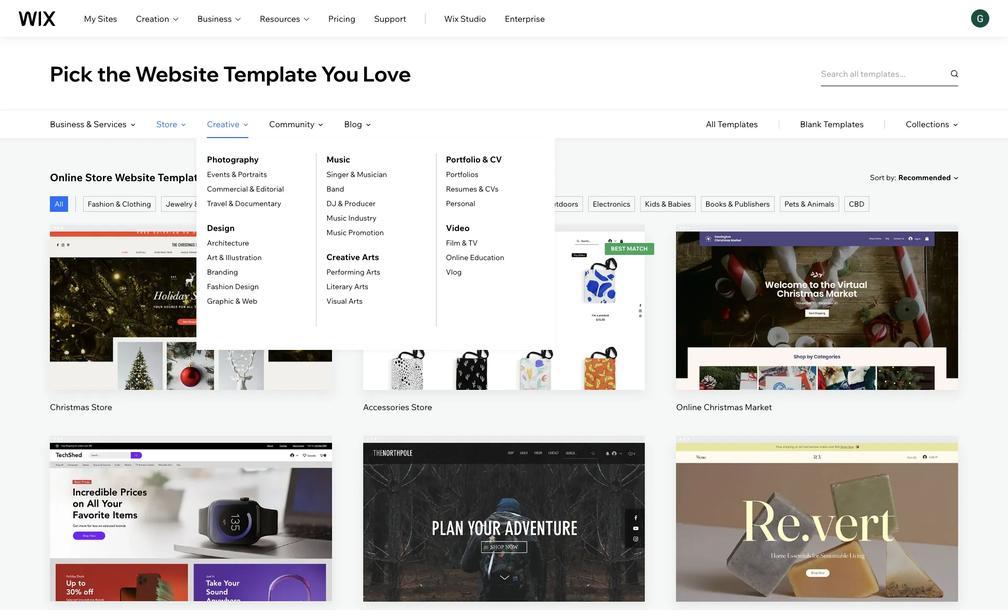 Task type: describe. For each thing, give the bounding box(es) containing it.
edit for online store website templates - home goods store image
[[810, 502, 825, 513]]

christmas store group
[[50, 225, 332, 413]]

my sites
[[84, 13, 117, 24]]

portfolio
[[446, 154, 481, 165]]

templates for blank templates
[[824, 119, 864, 129]]

pets
[[785, 200, 800, 209]]

all for all templates
[[706, 119, 716, 129]]

food & drinks
[[454, 200, 501, 209]]

singer & musician link
[[327, 170, 387, 179]]

branding link
[[207, 268, 238, 277]]

kids
[[645, 200, 660, 209]]

personal link
[[446, 199, 476, 208]]

editorial
[[256, 185, 284, 194]]

categories by subject element
[[50, 110, 555, 350]]

architecture
[[207, 239, 249, 248]]

electronics
[[593, 200, 631, 209]]

blank templates link
[[800, 110, 864, 138]]

edit for online store website templates - electronics store 'image'
[[183, 502, 199, 513]]

babies
[[668, 200, 691, 209]]

food
[[454, 200, 471, 209]]

0 vertical spatial accessories
[[201, 200, 241, 209]]

online store website templates - accessories store image
[[363, 232, 645, 391]]

view button for edit "button" inside the 'christmas store' group
[[166, 319, 216, 343]]

store for accessories store
[[411, 403, 432, 413]]

books
[[706, 200, 727, 209]]

band
[[327, 185, 344, 194]]

pick
[[50, 61, 93, 87]]

branding
[[207, 268, 238, 277]]

fashion & clothing
[[88, 200, 151, 209]]

cvs
[[485, 185, 499, 194]]

photography events & portraits commercial & editorial travel & documentary
[[207, 154, 284, 208]]

tv
[[469, 239, 478, 248]]

arts down editorial
[[256, 200, 270, 209]]

template
[[223, 61, 317, 87]]

categories. use the left and right arrow keys to navigate the menu element
[[0, 110, 1009, 350]]

accessories inside group
[[363, 403, 410, 413]]

architecture link
[[207, 239, 249, 248]]

portraits
[[238, 170, 267, 179]]

view for online store website templates - christmas store image
[[181, 326, 201, 336]]

& right the travel
[[229, 199, 234, 208]]

blank templates
[[800, 119, 864, 129]]

home
[[313, 200, 334, 209]]

resumes & cvs link
[[446, 185, 499, 194]]

arts down literary arts link
[[349, 297, 363, 306]]

business for business
[[197, 13, 232, 24]]

creative arts link
[[327, 251, 379, 264]]

kids & babies link
[[641, 197, 696, 212]]

view button for online store website templates - backpack store image edit "button"
[[480, 530, 529, 555]]

0 horizontal spatial design
[[207, 223, 235, 233]]

blank
[[800, 119, 822, 129]]

edit for online store website templates - christmas store image
[[183, 290, 199, 301]]

pets & animals link
[[780, 197, 839, 212]]

enterprise
[[505, 13, 545, 24]]

all templates
[[706, 119, 758, 129]]

musician
[[357, 170, 387, 179]]

portfolios
[[446, 170, 479, 179]]

& left "clothing"
[[116, 200, 121, 209]]

store for online store website templates
[[85, 171, 112, 184]]

store for christmas store
[[91, 403, 112, 413]]

& right the books
[[729, 200, 733, 209]]

pricing link
[[328, 12, 356, 25]]

events & portraits link
[[207, 170, 267, 179]]

travel
[[207, 199, 227, 208]]

& left the web
[[236, 297, 240, 306]]

portfolio & cv link
[[446, 153, 502, 166]]

books & publishers link
[[701, 197, 775, 212]]

edit for online store website templates - online christmas market image
[[810, 290, 825, 301]]

cv
[[490, 154, 502, 165]]

photography link
[[207, 153, 259, 166]]

drinks
[[479, 200, 501, 209]]

performing arts link
[[327, 268, 381, 277]]

creative for creative
[[207, 119, 240, 129]]

visual
[[327, 297, 347, 306]]

generic categories element
[[706, 110, 959, 138]]

studio
[[461, 13, 486, 24]]

profile image image
[[972, 9, 990, 28]]

& left cv on the top left
[[483, 154, 488, 165]]

you
[[321, 61, 359, 87]]

dj & producer link
[[327, 199, 376, 208]]

crafts
[[278, 200, 299, 209]]

arts down creative arts link
[[366, 268, 381, 277]]

accessories store group
[[363, 225, 645, 413]]

electronics link
[[588, 197, 635, 212]]

pricing
[[328, 13, 356, 24]]

website for store
[[115, 171, 156, 184]]

portfolios link
[[446, 170, 479, 179]]

food & drinks link
[[449, 197, 505, 212]]

& right kids
[[662, 200, 667, 209]]

creation
[[136, 13, 169, 24]]

sort by:
[[870, 173, 897, 182]]

view for online store website templates - electronics store 'image'
[[181, 538, 201, 548]]

promotion
[[348, 228, 384, 238]]

view button for edit "button" inside the online christmas market group
[[793, 319, 842, 343]]

support link
[[374, 12, 406, 25]]

video
[[446, 223, 470, 233]]

& right singer
[[351, 170, 355, 179]]

by:
[[887, 173, 897, 182]]

travel & documentary link
[[207, 199, 281, 208]]

2 music from the top
[[327, 214, 347, 223]]

vlog
[[446, 268, 462, 277]]

edit button for online store website templates - christmas store image
[[166, 283, 216, 308]]

photography
[[207, 154, 259, 165]]

the
[[97, 61, 131, 87]]

templates for all templates
[[718, 119, 758, 129]]

store inside categories by subject 'element'
[[156, 119, 177, 129]]

personal
[[446, 199, 476, 208]]

online education link
[[446, 253, 505, 263]]

decor
[[342, 200, 362, 209]]

graphic & web link
[[207, 297, 258, 306]]

cbd
[[849, 200, 865, 209]]

& right the sports
[[540, 200, 544, 209]]

edit button for online store website templates - home goods store image
[[793, 495, 842, 520]]

music singer & musician band dj & producer music industry music promotion
[[327, 154, 387, 238]]

online for online christmas market
[[677, 403, 702, 413]]

& right art
[[219, 253, 224, 263]]

singer
[[327, 170, 349, 179]]

my
[[84, 13, 96, 24]]

online store website templates
[[50, 171, 209, 184]]

0 horizontal spatial templates
[[158, 171, 209, 184]]

arts up performing arts link
[[362, 252, 379, 263]]

vlog link
[[446, 268, 462, 277]]

& left crafts
[[272, 200, 276, 209]]



Task type: vqa. For each thing, say whether or not it's contained in the screenshot.
is
no



Task type: locate. For each thing, give the bounding box(es) containing it.
business inside categories by subject 'element'
[[50, 119, 84, 129]]

edit inside 'christmas store' group
[[183, 290, 199, 301]]

0 horizontal spatial christmas
[[50, 403, 89, 413]]

templates inside blank templates link
[[824, 119, 864, 129]]

creative inside creative arts performing arts literary arts visual arts
[[327, 252, 360, 263]]

arts
[[256, 200, 270, 209], [362, 252, 379, 263], [366, 268, 381, 277], [354, 282, 369, 292], [349, 297, 363, 306]]

1 vertical spatial design
[[235, 282, 259, 292]]

online store website templates - home goods store image
[[677, 444, 959, 602]]

music promotion link
[[327, 228, 384, 238]]

music up singer
[[327, 154, 350, 165]]

1 horizontal spatial fashion
[[207, 282, 234, 292]]

support
[[374, 13, 406, 24]]

edit
[[183, 290, 199, 301], [810, 290, 825, 301], [183, 502, 199, 513], [496, 502, 512, 513], [810, 502, 825, 513]]

kids & babies
[[645, 200, 691, 209]]

wellness
[[409, 200, 439, 209]]

art & illustration link
[[207, 253, 262, 263]]

online christmas market
[[677, 403, 772, 413]]

business button
[[197, 12, 241, 25]]

& left services
[[86, 119, 92, 129]]

1 horizontal spatial accessories
[[363, 403, 410, 413]]

video link
[[446, 222, 470, 234]]

commercial
[[207, 185, 248, 194]]

1 vertical spatial fashion
[[207, 282, 234, 292]]

0 horizontal spatial fashion
[[88, 200, 114, 209]]

sites
[[98, 13, 117, 24]]

1 horizontal spatial design
[[235, 282, 259, 292]]

0 horizontal spatial creative
[[207, 119, 240, 129]]

video film & tv online education vlog
[[446, 223, 505, 277]]

view button for online store website templates - electronics store 'image' edit "button"
[[166, 530, 216, 555]]

0 horizontal spatial business
[[50, 119, 84, 129]]

cbd link
[[845, 197, 870, 212]]

online store website templates - backpack store image
[[363, 444, 645, 602]]

all for all
[[55, 200, 63, 209]]

sports & outdoors link
[[511, 197, 583, 212]]

creative arts performing arts literary arts visual arts
[[327, 252, 381, 306]]

jewelry & accessories
[[166, 200, 241, 209]]

Search search field
[[821, 61, 959, 86]]

community
[[269, 119, 315, 129]]

music
[[327, 154, 350, 165], [327, 214, 347, 223], [327, 228, 347, 238]]

music industry link
[[327, 214, 377, 223]]

wix
[[444, 13, 459, 24]]

1 vertical spatial website
[[115, 171, 156, 184]]

fashion up 'graphic'
[[207, 282, 234, 292]]

christmas store
[[50, 403, 112, 413]]

1 vertical spatial creative
[[327, 252, 360, 263]]

fashion inside 'design architecture art & illustration branding fashion design graphic & web'
[[207, 282, 234, 292]]

design up architecture on the left top of the page
[[207, 223, 235, 233]]

visual arts link
[[327, 297, 363, 306]]

fashion & clothing link
[[83, 197, 156, 212]]

None search field
[[821, 61, 959, 86]]

1 horizontal spatial creative
[[327, 252, 360, 263]]

view
[[181, 326, 201, 336], [808, 326, 827, 336], [181, 538, 201, 548], [495, 538, 514, 548], [808, 538, 827, 548]]

2 horizontal spatial templates
[[824, 119, 864, 129]]

view inside 'christmas store' group
[[181, 326, 201, 336]]

& left the cvs
[[479, 185, 484, 194]]

1 horizontal spatial online
[[446, 253, 469, 263]]

2 christmas from the left
[[704, 403, 743, 413]]

edit inside the online christmas market group
[[810, 290, 825, 301]]

1 vertical spatial accessories
[[363, 403, 410, 413]]

& right beauty
[[403, 200, 407, 209]]

business inside business 'dropdown button'
[[197, 13, 232, 24]]

0 vertical spatial online
[[50, 171, 83, 184]]

fashion
[[88, 200, 114, 209], [207, 282, 234, 292]]

online christmas market group
[[677, 225, 959, 413]]

2 horizontal spatial online
[[677, 403, 702, 413]]

fashion design link
[[207, 282, 259, 292]]

all inside generic categories element
[[706, 119, 716, 129]]

&
[[86, 119, 92, 129], [483, 154, 488, 165], [232, 170, 236, 179], [351, 170, 355, 179], [250, 185, 254, 194], [479, 185, 484, 194], [229, 199, 234, 208], [338, 199, 343, 208], [116, 200, 121, 209], [194, 200, 199, 209], [272, 200, 276, 209], [336, 200, 340, 209], [403, 200, 407, 209], [473, 200, 477, 209], [540, 200, 544, 209], [662, 200, 667, 209], [729, 200, 733, 209], [801, 200, 806, 209], [462, 239, 467, 248], [219, 253, 224, 263], [236, 297, 240, 306]]

beauty & wellness link
[[372, 197, 444, 212]]

store inside group
[[411, 403, 432, 413]]

books & publishers
[[706, 200, 770, 209]]

templates inside the all templates link
[[718, 119, 758, 129]]

collections
[[906, 119, 950, 129]]

0 vertical spatial creative
[[207, 119, 240, 129]]

0 vertical spatial design
[[207, 223, 235, 233]]

view for online store website templates - online christmas market image
[[808, 326, 827, 336]]

all templates link
[[706, 110, 758, 138]]

wix studio
[[444, 13, 486, 24]]

& right food
[[473, 200, 477, 209]]

performing
[[327, 268, 365, 277]]

view button for edit "button" corresponding to online store website templates - home goods store image
[[793, 530, 842, 555]]

enterprise link
[[505, 12, 545, 25]]

2 vertical spatial online
[[677, 403, 702, 413]]

art
[[207, 253, 218, 263]]

view for online store website templates - home goods store image
[[808, 538, 827, 548]]

graphic
[[207, 297, 234, 306]]

love
[[363, 61, 411, 87]]

website
[[135, 61, 219, 87], [115, 171, 156, 184]]

creative up performing
[[327, 252, 360, 263]]

home & decor
[[313, 200, 362, 209]]

edit for online store website templates - backpack store image
[[496, 502, 512, 513]]

0 vertical spatial fashion
[[88, 200, 114, 209]]

resources button
[[260, 12, 310, 25]]

edit button for online store website templates - online christmas market image
[[793, 283, 842, 308]]

1 christmas from the left
[[50, 403, 89, 413]]

1 music from the top
[[327, 154, 350, 165]]

0 horizontal spatial accessories
[[201, 200, 241, 209]]

film
[[446, 239, 461, 248]]

wix studio link
[[444, 12, 486, 25]]

education
[[470, 253, 505, 263]]

sports
[[515, 200, 538, 209]]

edit button inside 'christmas store' group
[[166, 283, 216, 308]]

3 music from the top
[[327, 228, 347, 238]]

& right dj
[[338, 199, 343, 208]]

view button inside the online christmas market group
[[793, 319, 842, 343]]

pick the website template you love
[[50, 61, 411, 87]]

business
[[197, 13, 232, 24], [50, 119, 84, 129]]

& left decor
[[336, 200, 340, 209]]

website for the
[[135, 61, 219, 87]]

edit button for online store website templates - backpack store image
[[480, 495, 529, 520]]

design link
[[207, 222, 235, 234]]

0 vertical spatial business
[[197, 13, 232, 24]]

& inside video film & tv online education vlog
[[462, 239, 467, 248]]

fashion left "clothing"
[[88, 200, 114, 209]]

online store website templates - christmas store image
[[50, 232, 332, 391]]

dj
[[327, 199, 337, 208]]

arts down performing arts link
[[354, 282, 369, 292]]

christmas
[[50, 403, 89, 413], [704, 403, 743, 413]]

beauty & wellness
[[377, 200, 439, 209]]

music down "home & decor" link
[[327, 214, 347, 223]]

music down "music industry" link
[[327, 228, 347, 238]]

online inside group
[[677, 403, 702, 413]]

1 horizontal spatial all
[[706, 119, 716, 129]]

recommended
[[899, 173, 951, 182]]

film & tv link
[[446, 239, 478, 248]]

view button inside 'christmas store' group
[[166, 319, 216, 343]]

store inside group
[[91, 403, 112, 413]]

& down photography
[[232, 170, 236, 179]]

0 vertical spatial music
[[327, 154, 350, 165]]

creative for creative arts performing arts literary arts visual arts
[[327, 252, 360, 263]]

design up the web
[[235, 282, 259, 292]]

producer
[[345, 199, 376, 208]]

1 vertical spatial all
[[55, 200, 63, 209]]

1 horizontal spatial business
[[197, 13, 232, 24]]

online store website templates - online christmas market image
[[677, 232, 959, 391]]

creative up photography
[[207, 119, 240, 129]]

business & services
[[50, 119, 127, 129]]

0 vertical spatial all
[[706, 119, 716, 129]]

online inside video film & tv online education vlog
[[446, 253, 469, 263]]

resources
[[260, 13, 300, 24]]

1 vertical spatial online
[[446, 253, 469, 263]]

literary
[[327, 282, 353, 292]]

jewelry & accessories link
[[161, 197, 246, 212]]

music link
[[327, 153, 350, 166]]

online for online store website templates
[[50, 171, 83, 184]]

home & decor link
[[309, 197, 367, 212]]

literary arts link
[[327, 282, 369, 292]]

2 vertical spatial music
[[327, 228, 347, 238]]

animals
[[808, 200, 835, 209]]

0 vertical spatial website
[[135, 61, 219, 87]]

edit button inside the online christmas market group
[[793, 283, 842, 308]]

templates
[[718, 119, 758, 129], [824, 119, 864, 129], [158, 171, 209, 184]]

0 horizontal spatial online
[[50, 171, 83, 184]]

online store website templates - electronics store image
[[50, 444, 332, 602]]

business for business & services
[[50, 119, 84, 129]]

edit button for online store website templates - electronics store 'image'
[[166, 495, 216, 520]]

view inside the online christmas market group
[[808, 326, 827, 336]]

view for online store website templates - backpack store image
[[495, 538, 514, 548]]

1 horizontal spatial templates
[[718, 119, 758, 129]]

1 horizontal spatial christmas
[[704, 403, 743, 413]]

1 vertical spatial business
[[50, 119, 84, 129]]

commercial & editorial link
[[207, 185, 284, 194]]

0 horizontal spatial all
[[55, 200, 63, 209]]

1 vertical spatial music
[[327, 214, 347, 223]]

& right jewelry
[[194, 200, 199, 209]]

arts & crafts
[[256, 200, 299, 209]]

& down portraits
[[250, 185, 254, 194]]

sports & outdoors
[[515, 200, 579, 209]]

& right pets
[[801, 200, 806, 209]]

market
[[745, 403, 772, 413]]

& left tv
[[462, 239, 467, 248]]



